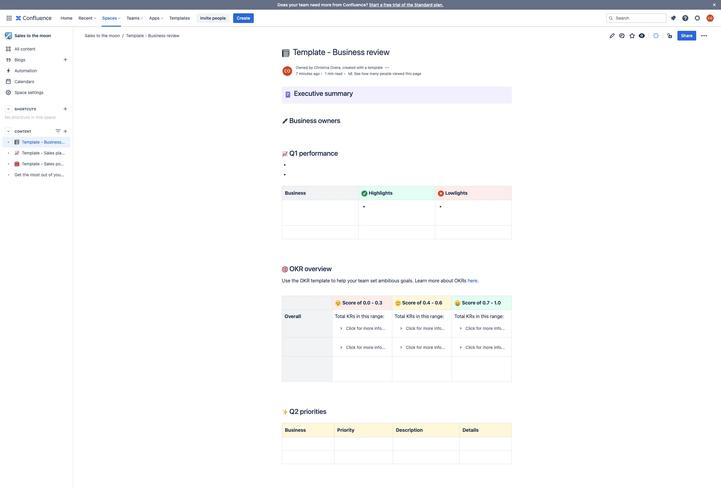 Task type: locate. For each thing, give the bounding box(es) containing it.
q2 priorities
[[288, 408, 327, 416]]

2 horizontal spatial total krs in this range:
[[455, 314, 505, 319]]

christina overa link
[[314, 65, 341, 70]]

of left 0.0
[[357, 300, 362, 306]]

0.3
[[375, 300, 383, 306]]

create link
[[233, 13, 254, 23]]

sales to the moon
[[15, 33, 51, 38], [85, 33, 120, 38]]

business
[[148, 33, 166, 38], [333, 47, 365, 57], [290, 116, 317, 125], [44, 140, 61, 145], [285, 190, 306, 196], [285, 428, 306, 433]]

okr down okr overview
[[300, 278, 310, 284]]

- up template - sales planning link
[[41, 140, 43, 145]]

calendars link
[[2, 76, 70, 87]]

sales up template - sales portal
[[44, 151, 55, 156]]

confluence?
[[343, 2, 368, 7]]

2 horizontal spatial your
[[348, 278, 357, 284]]

score right :frowning: icon
[[343, 300, 356, 306]]

- right 0.0
[[372, 300, 374, 306]]

0 vertical spatial template
[[368, 65, 383, 70]]

template
[[126, 33, 144, 38], [293, 47, 326, 57], [22, 140, 40, 145], [22, 151, 40, 156], [22, 161, 40, 167]]

of
[[402, 2, 406, 7], [49, 172, 52, 178], [357, 300, 362, 306], [417, 300, 422, 306], [477, 300, 482, 306]]

template up most
[[22, 161, 40, 167]]

total krs in this range: down the score of 0.7 - 1.0 on the right
[[455, 314, 505, 319]]

people
[[212, 15, 226, 20], [380, 71, 392, 76]]

in down score of 0.0 - 0.3
[[357, 314, 360, 319]]

2 vertical spatial template - business review
[[22, 140, 75, 145]]

most
[[30, 172, 40, 178]]

of for score of 0.4 - 0.6
[[417, 300, 422, 306]]

of right "out"
[[49, 172, 52, 178]]

priorities
[[300, 408, 327, 416]]

this left page
[[406, 71, 412, 76]]

panel note image
[[285, 91, 292, 98]]

template - business review link
[[120, 33, 180, 39], [2, 137, 75, 148]]

sales to the moon link up 'all content' link
[[2, 30, 70, 42]]

a right with
[[365, 65, 367, 70]]

with a template button
[[357, 65, 383, 70]]

help
[[337, 278, 346, 284]]

0 vertical spatial review
[[167, 33, 180, 38]]

1 vertical spatial team
[[63, 172, 73, 178]]

0 horizontal spatial template
[[311, 278, 330, 284]]

1 horizontal spatial krs
[[407, 314, 415, 319]]

2 horizontal spatial review
[[367, 47, 390, 57]]

2 krs from the left
[[407, 314, 415, 319]]

range: down '0.3'
[[371, 314, 385, 319]]

0 horizontal spatial a
[[365, 65, 367, 70]]

2 horizontal spatial template - business review
[[293, 47, 390, 57]]

0.0
[[363, 300, 371, 306]]

invite people button
[[197, 13, 230, 23]]

star image
[[629, 32, 636, 39]]

in down shortcuts dropdown button on the left of page
[[31, 115, 35, 120]]

template - sales planning link
[[2, 148, 72, 159]]

read
[[335, 71, 343, 76]]

q1
[[290, 149, 298, 157]]

1 horizontal spatial copy image
[[353, 90, 360, 97]]

okr
[[290, 265, 303, 273], [300, 278, 310, 284]]

1 vertical spatial your
[[54, 172, 62, 178]]

to up the content
[[27, 33, 31, 38]]

minutes
[[299, 71, 313, 76]]

0 vertical spatial space
[[44, 115, 56, 120]]

1 horizontal spatial to
[[96, 33, 100, 38]]

template - sales portal
[[22, 161, 67, 167]]

the
[[407, 2, 414, 7], [32, 33, 38, 38], [101, 33, 108, 38], [23, 172, 29, 178], [292, 278, 299, 284]]

does your team need more from confluence? start a free trial of the standard plan.
[[278, 2, 444, 7]]

of left the 0.7
[[477, 300, 482, 306]]

0 vertical spatial template - business review
[[126, 33, 180, 38]]

0 horizontal spatial total
[[335, 314, 346, 319]]

manage page ownership image
[[385, 65, 390, 70]]

collapse sidebar image
[[66, 30, 79, 42]]

team left set on the right bottom of page
[[358, 278, 369, 284]]

1.0
[[494, 300, 501, 306]]

sales to the moon inside space element
[[15, 33, 51, 38]]

people right invite
[[212, 15, 226, 20]]

1 horizontal spatial total
[[395, 314, 405, 319]]

people inside 'global' element
[[212, 15, 226, 20]]

to down recent dropdown button
[[96, 33, 100, 38]]

to left help
[[331, 278, 336, 284]]

:smile: image
[[455, 301, 461, 307], [455, 301, 461, 307]]

:sparkles: image
[[282, 410, 288, 416]]

1 horizontal spatial score
[[403, 300, 416, 306]]

team down portal
[[63, 172, 73, 178]]

0 horizontal spatial krs
[[347, 314, 355, 319]]

close image
[[711, 1, 719, 8]]

1 vertical spatial expand content image
[[338, 344, 345, 351]]

create a page image
[[62, 128, 69, 135]]

1 vertical spatial template - business review link
[[2, 137, 75, 148]]

1 score from the left
[[343, 300, 356, 306]]

0 vertical spatial a
[[380, 2, 383, 7]]

1 horizontal spatial total krs in this range:
[[395, 314, 446, 319]]

krs down the score of 0.7 - 1.0 on the right
[[467, 314, 475, 319]]

team left "need"
[[299, 2, 309, 7]]

1 vertical spatial space
[[74, 172, 86, 178]]

how
[[362, 71, 369, 76]]

0 horizontal spatial moon
[[40, 33, 51, 38]]

:check_mark: image
[[362, 191, 368, 197]]

ambitious
[[379, 278, 400, 284]]

range: down 1.0
[[490, 314, 504, 319]]

of left "0.4"
[[417, 300, 422, 306]]

q1 performance
[[288, 149, 338, 157]]

1 vertical spatial copy image
[[331, 265, 339, 272]]

0.4
[[423, 300, 431, 306]]

moon down spaces popup button
[[109, 33, 120, 38]]

0 horizontal spatial sales to the moon
[[15, 33, 51, 38]]

3 score from the left
[[462, 300, 476, 306]]

review
[[167, 33, 180, 38], [367, 47, 390, 57], [63, 140, 75, 145]]

score
[[343, 300, 356, 306], [403, 300, 416, 306], [462, 300, 476, 306]]

1 horizontal spatial space
[[74, 172, 86, 178]]

shortcuts
[[12, 115, 30, 120]]

2 vertical spatial your
[[348, 278, 357, 284]]

sales to the moon down spaces at the left top of the page
[[85, 33, 120, 38]]

for
[[357, 326, 362, 331], [417, 326, 422, 331], [477, 326, 482, 331], [357, 345, 362, 350], [417, 345, 422, 350], [477, 345, 482, 350]]

share
[[682, 33, 693, 38]]

score for score of 0.7 - 1.0
[[462, 300, 476, 306]]

expand content image
[[338, 325, 345, 332], [338, 344, 345, 351]]

0 vertical spatial okr
[[290, 265, 303, 273]]

space inside tree
[[74, 172, 86, 178]]

template up template - sales portal link
[[22, 151, 40, 156]]

template - business review up template - sales planning
[[22, 140, 75, 145]]

about
[[441, 278, 453, 284]]

krs down score of 0.0 - 0.3
[[347, 314, 355, 319]]

:pen_ballpoint: image
[[282, 118, 288, 124]]

0 vertical spatial copy image
[[353, 90, 360, 97]]

0 vertical spatial team
[[299, 2, 309, 7]]

:chart_with_upwards_trend: image
[[282, 151, 288, 157], [282, 151, 288, 157]]

sales right collapse sidebar icon
[[85, 33, 95, 38]]

the right get
[[23, 172, 29, 178]]

overa
[[331, 65, 341, 70]]

0 horizontal spatial to
[[27, 33, 31, 38]]

total krs in this range: down score of 0.0 - 0.3
[[335, 314, 386, 319]]

expand content image
[[398, 325, 405, 332], [457, 325, 465, 332], [398, 344, 405, 351], [457, 344, 465, 351]]

0 vertical spatial your
[[289, 2, 298, 7]]

a left free
[[380, 2, 383, 7]]

notification icon image
[[670, 14, 677, 22]]

1 horizontal spatial range:
[[431, 314, 444, 319]]

:cross_mark: image
[[438, 191, 444, 197]]

total down the score of 0.7 - 1.0 on the right
[[455, 314, 465, 319]]

start
[[369, 2, 379, 7]]

0 horizontal spatial copy image
[[338, 149, 345, 157]]

copy image
[[340, 117, 347, 124], [331, 265, 339, 272], [326, 408, 333, 415]]

0 vertical spatial copy image
[[340, 117, 347, 124]]

2 score from the left
[[403, 300, 416, 306]]

1 vertical spatial review
[[367, 47, 390, 57]]

2 vertical spatial copy image
[[326, 408, 333, 415]]

from
[[333, 2, 342, 7]]

use
[[282, 278, 291, 284]]

:frowning: image
[[335, 301, 341, 307]]

appswitcher icon image
[[5, 14, 13, 22]]

0 vertical spatial template - business review link
[[120, 33, 180, 39]]

template down the overview
[[311, 278, 330, 284]]

2 horizontal spatial team
[[358, 278, 369, 284]]

1 vertical spatial okr
[[300, 278, 310, 284]]

0 vertical spatial expand content image
[[338, 325, 345, 332]]

all content link
[[2, 44, 70, 54]]

sales up get the most out of your team space
[[44, 161, 55, 167]]

score left the 0.7
[[462, 300, 476, 306]]

team
[[299, 2, 309, 7], [63, 172, 73, 178], [358, 278, 369, 284]]

total down :slight_smile: icon
[[395, 314, 405, 319]]

template - business review inside tree
[[22, 140, 75, 145]]

2 horizontal spatial krs
[[467, 314, 475, 319]]

review down create a page image
[[63, 140, 75, 145]]

space
[[44, 115, 56, 120], [74, 172, 86, 178]]

tree containing template - business review
[[2, 137, 86, 180]]

this down the 0.7
[[481, 314, 489, 319]]

settings icon image
[[694, 14, 702, 22]]

template inside template - sales planning link
[[22, 151, 40, 156]]

people down manage page ownership icon
[[380, 71, 392, 76]]

0 horizontal spatial team
[[63, 172, 73, 178]]

sales to the moon up 'all content' link
[[15, 33, 51, 38]]

0 horizontal spatial template - business review link
[[2, 137, 75, 148]]

2 horizontal spatial total
[[455, 314, 465, 319]]

this inside space element
[[36, 115, 43, 120]]

owned by christina overa , created with a template
[[296, 65, 383, 70]]

help icon image
[[682, 14, 690, 22]]

1 vertical spatial copy image
[[338, 149, 345, 157]]

your right the does
[[289, 2, 298, 7]]

0 horizontal spatial range:
[[371, 314, 385, 319]]

0 horizontal spatial review
[[63, 140, 75, 145]]

planning
[[56, 151, 72, 156]]

2 range: from the left
[[431, 314, 444, 319]]

review up with a template button
[[367, 47, 390, 57]]

copy image
[[353, 90, 360, 97], [338, 149, 345, 157]]

total krs in this range: down score of 0.4 - 0.6
[[395, 314, 446, 319]]

template - business review down apps
[[126, 33, 180, 38]]

2 vertical spatial review
[[63, 140, 75, 145]]

- up "out"
[[41, 161, 43, 167]]

sales to the moon link down spaces at the left top of the page
[[85, 33, 120, 39]]

template - sales portal link
[[2, 159, 70, 170]]

0 horizontal spatial people
[[212, 15, 226, 20]]

1 moon from the left
[[40, 33, 51, 38]]

click for more info...
[[346, 326, 386, 331], [406, 326, 445, 331], [466, 326, 505, 331], [346, 345, 386, 350], [406, 345, 445, 350], [466, 345, 505, 350]]

0 horizontal spatial sales to the moon link
[[2, 30, 70, 42]]

lowlights
[[446, 190, 468, 196]]

moon
[[40, 33, 51, 38], [109, 33, 120, 38]]

no restrictions image
[[667, 32, 674, 39]]

recent button
[[77, 13, 99, 23]]

:notebook: image
[[282, 49, 290, 57], [282, 49, 290, 57]]

1 horizontal spatial sales to the moon
[[85, 33, 120, 38]]

sales inside template - sales planning link
[[44, 151, 55, 156]]

0.7
[[483, 300, 490, 306]]

1 horizontal spatial your
[[289, 2, 298, 7]]

in down score of 0.4 - 0.6
[[416, 314, 420, 319]]

need
[[310, 2, 320, 7]]

moon inside space element
[[40, 33, 51, 38]]

2 vertical spatial team
[[358, 278, 369, 284]]

in inside space element
[[31, 115, 35, 120]]

2 total from the left
[[395, 314, 405, 319]]

0 horizontal spatial score
[[343, 300, 356, 306]]

total down :frowning: icon
[[335, 314, 346, 319]]

3 range: from the left
[[490, 314, 504, 319]]

of right trial
[[402, 2, 406, 7]]

:slight_smile: image
[[395, 301, 401, 307]]

this down shortcuts dropdown button on the left of page
[[36, 115, 43, 120]]

get the most out of your team space
[[15, 172, 86, 178]]

owned
[[296, 65, 308, 70]]

performance
[[299, 149, 338, 157]]

1 vertical spatial people
[[380, 71, 392, 76]]

banner
[[0, 10, 722, 27]]

template - business review link down apps
[[120, 33, 180, 39]]

confluence image
[[16, 14, 52, 22], [16, 14, 52, 22]]

range: down the 0.6
[[431, 314, 444, 319]]

1 horizontal spatial moon
[[109, 33, 120, 38]]

create
[[237, 15, 250, 20]]

moon up 'all content' link
[[40, 33, 51, 38]]

2 moon from the left
[[109, 33, 120, 38]]

2 horizontal spatial to
[[331, 278, 336, 284]]

shortcuts button
[[2, 104, 70, 114]]

this
[[406, 71, 412, 76], [36, 115, 43, 120], [362, 314, 370, 319], [421, 314, 429, 319], [481, 314, 489, 319]]

2 horizontal spatial range:
[[490, 314, 504, 319]]

review down templates link on the left top of the page
[[167, 33, 180, 38]]

your down portal
[[54, 172, 62, 178]]

no shortcuts in this space
[[5, 115, 56, 120]]

space settings link
[[2, 87, 70, 98]]

template - business review link up template - sales planning
[[2, 137, 75, 148]]

Search field
[[607, 13, 667, 23]]

1 min read
[[325, 71, 343, 76]]

your right help
[[348, 278, 357, 284]]

:dart: image
[[282, 267, 288, 273]]

in
[[31, 115, 35, 120], [357, 314, 360, 319], [416, 314, 420, 319], [476, 314, 480, 319]]

0 horizontal spatial your
[[54, 172, 62, 178]]

tree
[[2, 137, 86, 180]]

create a blog image
[[62, 56, 69, 63]]

1 vertical spatial a
[[365, 65, 367, 70]]

info...
[[375, 326, 386, 331], [435, 326, 445, 331], [494, 326, 505, 331], [375, 345, 386, 350], [435, 345, 445, 350], [494, 345, 505, 350]]

0 horizontal spatial total krs in this range:
[[335, 314, 386, 319]]

2 horizontal spatial score
[[462, 300, 476, 306]]

sales to the moon link inside space element
[[2, 30, 70, 42]]

1 horizontal spatial review
[[167, 33, 180, 38]]

krs down score of 0.4 - 0.6
[[407, 314, 415, 319]]

plan.
[[434, 2, 444, 7]]

1 sales to the moon from the left
[[15, 33, 51, 38]]

score of 0.7 - 1.0
[[462, 300, 501, 306]]

sales
[[15, 33, 26, 38], [85, 33, 95, 38], [44, 151, 55, 156], [44, 161, 55, 167]]

your profile and preferences image
[[707, 14, 714, 22]]

0 vertical spatial people
[[212, 15, 226, 20]]

copy image for okr overview
[[331, 265, 339, 272]]

- left the 0.6
[[432, 300, 434, 306]]

template up many
[[368, 65, 383, 70]]

here link
[[468, 278, 478, 284]]

template - business review up the ,
[[293, 47, 390, 57]]

space settings
[[15, 90, 44, 95]]

1 range: from the left
[[371, 314, 385, 319]]

okr right :dart: icon
[[290, 265, 303, 273]]

score right :slight_smile: image
[[403, 300, 416, 306]]

0 horizontal spatial template - business review
[[22, 140, 75, 145]]



Task type: vqa. For each thing, say whether or not it's contained in the screenshot.
a
yes



Task type: describe. For each thing, give the bounding box(es) containing it.
search image
[[609, 16, 614, 20]]

this down 0.0
[[362, 314, 370, 319]]

shortcuts
[[15, 107, 36, 111]]

:pen_ballpoint: image
[[282, 118, 288, 124]]

the up 'all content' link
[[32, 33, 38, 38]]

7
[[296, 71, 298, 76]]

free
[[384, 2, 392, 7]]

all
[[15, 46, 19, 51]]

set
[[371, 278, 377, 284]]

space
[[15, 90, 27, 95]]

2 total krs in this range: from the left
[[395, 314, 446, 319]]

templates
[[169, 15, 190, 20]]

of inside tree
[[49, 172, 52, 178]]

your inside tree
[[54, 172, 62, 178]]

1 total krs in this range: from the left
[[335, 314, 386, 319]]

3 krs from the left
[[467, 314, 475, 319]]

- down teams popup button
[[145, 33, 147, 38]]

1 horizontal spatial team
[[299, 2, 309, 7]]

executive summary
[[294, 89, 353, 97]]

templates link
[[168, 13, 192, 23]]

3 total krs in this range: from the left
[[455, 314, 505, 319]]

summary
[[325, 89, 353, 97]]

out
[[41, 172, 47, 178]]

standard
[[415, 2, 433, 7]]

2 expand content image from the top
[[338, 344, 345, 351]]

7 minutes ago
[[296, 71, 320, 76]]

description
[[396, 428, 423, 433]]

see how many people viewed this page
[[354, 71, 422, 76]]

the down spaces at the left top of the page
[[101, 33, 108, 38]]

this down "0.4"
[[421, 314, 429, 319]]

apps
[[149, 15, 160, 20]]

1 vertical spatial template - business review
[[293, 47, 390, 57]]

min
[[328, 71, 334, 76]]

copy image for q2 priorities
[[326, 408, 333, 415]]

sales inside template - sales portal link
[[44, 161, 55, 167]]

page
[[413, 71, 422, 76]]

invite people
[[200, 15, 226, 20]]

invite
[[200, 15, 211, 20]]

trial
[[393, 2, 401, 7]]

recent
[[79, 15, 93, 20]]

:slight_smile: image
[[395, 301, 401, 307]]

score for score of 0.4 - 0.6
[[403, 300, 416, 306]]

1 expand content image from the top
[[338, 325, 345, 332]]

more actions image
[[701, 32, 708, 39]]

template down teams popup button
[[126, 33, 144, 38]]

- up template - sales portal
[[41, 151, 43, 156]]

:check_mark: image
[[362, 191, 368, 197]]

template down the content dropdown button
[[22, 140, 40, 145]]

automation
[[15, 68, 37, 73]]

- left 1.0
[[491, 300, 493, 306]]

- up christina overa link
[[327, 47, 331, 57]]

content button
[[2, 126, 70, 137]]

global element
[[4, 10, 605, 26]]

home link
[[59, 13, 74, 23]]

calendars
[[15, 79, 34, 84]]

viewed
[[393, 71, 405, 76]]

change view image
[[54, 128, 62, 135]]

blogs link
[[2, 54, 70, 65]]

christina overa image
[[283, 66, 292, 76]]

see
[[354, 71, 361, 76]]

christina
[[314, 65, 329, 70]]

here
[[468, 278, 478, 284]]

content
[[21, 46, 36, 51]]

owners
[[318, 116, 341, 125]]

2 sales to the moon from the left
[[85, 33, 120, 38]]

teams
[[127, 15, 140, 20]]

get the most out of your team space link
[[2, 170, 86, 180]]

edit this page image
[[609, 32, 616, 39]]

overview
[[305, 265, 332, 273]]

:sparkles: image
[[282, 410, 288, 416]]

0.6
[[435, 300, 443, 306]]

in down the score of 0.7 - 1.0 on the right
[[476, 314, 480, 319]]

executive
[[294, 89, 323, 97]]

details
[[463, 428, 479, 433]]

tree inside space element
[[2, 137, 86, 180]]

score of 0.4 - 0.6
[[403, 300, 443, 306]]

overall
[[285, 314, 301, 319]]

automation link
[[2, 65, 70, 76]]

:frowning: image
[[335, 301, 341, 307]]

the right trial
[[407, 2, 414, 7]]

1 horizontal spatial a
[[380, 2, 383, 7]]

1 horizontal spatial template - business review
[[126, 33, 180, 38]]

add shortcut image
[[62, 105, 69, 113]]

sales up all
[[15, 33, 26, 38]]

1 horizontal spatial template
[[368, 65, 383, 70]]

get
[[15, 172, 22, 178]]

ago
[[314, 71, 320, 76]]

content
[[15, 129, 31, 133]]

see how many people viewed this page button
[[348, 71, 422, 77]]

space element
[[0, 27, 86, 489]]

business inside tree
[[44, 140, 61, 145]]

learn
[[415, 278, 427, 284]]

1 horizontal spatial template - business review link
[[120, 33, 180, 39]]

,
[[341, 65, 342, 70]]

to inside space element
[[27, 33, 31, 38]]

copy image for business owners
[[340, 117, 347, 124]]

the right 'use'
[[292, 278, 299, 284]]

template up the "by" at the top of page
[[293, 47, 326, 57]]

the inside tree
[[23, 172, 29, 178]]

1 vertical spatial template
[[311, 278, 330, 284]]

of for score of 0.7 - 1.0
[[477, 300, 482, 306]]

team inside space element
[[63, 172, 73, 178]]

3 total from the left
[[455, 314, 465, 319]]

business owners
[[288, 116, 341, 125]]

1
[[325, 71, 327, 76]]

0 horizontal spatial space
[[44, 115, 56, 120]]

no
[[5, 115, 10, 120]]

:dart: image
[[282, 267, 288, 273]]

use the okr template to help your team set ambitious goals. learn more about okrs here .
[[282, 278, 479, 284]]

review inside tree
[[63, 140, 75, 145]]

1 total from the left
[[335, 314, 346, 319]]

1 horizontal spatial sales to the moon link
[[85, 33, 120, 39]]

1 krs from the left
[[347, 314, 355, 319]]

banner containing home
[[0, 10, 722, 27]]

teams button
[[125, 13, 146, 23]]

score of 0.0 - 0.3
[[343, 300, 383, 306]]

highlights
[[369, 190, 393, 196]]

score for score of 0.0 - 0.3
[[343, 300, 356, 306]]

:cross_mark: image
[[438, 191, 444, 197]]

okr overview
[[288, 265, 332, 273]]

stop watching image
[[639, 32, 646, 39]]

of for score of 0.0 - 0.3
[[357, 300, 362, 306]]

priority
[[337, 428, 355, 433]]

1 horizontal spatial people
[[380, 71, 392, 76]]

this inside button
[[406, 71, 412, 76]]

template inside template - sales portal link
[[22, 161, 40, 167]]

okrs
[[455, 278, 467, 284]]

quick summary image
[[653, 32, 660, 39]]

by
[[309, 65, 313, 70]]

.
[[478, 278, 479, 284]]

created
[[343, 65, 356, 70]]

settings
[[28, 90, 44, 95]]



